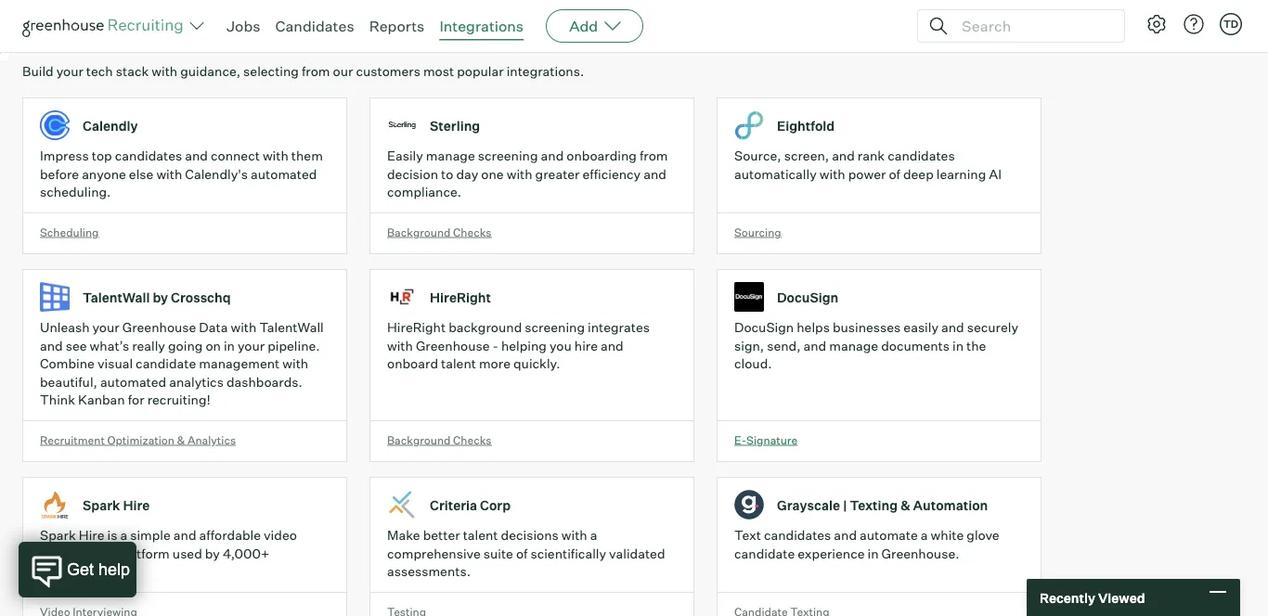 Task type: describe. For each thing, give the bounding box(es) containing it.
beautiful,
[[40, 374, 97, 390]]

-
[[493, 338, 499, 354]]

sourcing
[[735, 225, 782, 239]]

configure image
[[1146, 13, 1168, 35]]

and inside source, screen, and rank candidates automatically with power of deep learning ai
[[832, 148, 855, 164]]

automated inside unleash your greenhouse data with talentwall and see what's really going on in your pipeline. combine visual candidate management with beautiful, automated analytics dashboards. think kanban for recruiting!
[[100, 374, 166, 390]]

automation
[[914, 497, 988, 514]]

grayscale
[[777, 497, 841, 514]]

integrations
[[440, 17, 524, 35]]

before
[[40, 166, 79, 182]]

integrations.
[[507, 63, 584, 80]]

spark for spark hire
[[83, 497, 120, 514]]

with inside source, screen, and rank candidates automatically with power of deep learning ai
[[820, 166, 846, 182]]

easily
[[387, 148, 423, 164]]

validated
[[609, 546, 665, 562]]

with right data
[[231, 320, 257, 336]]

customer-preferred partners
[[22, 35, 235, 53]]

and up greater
[[541, 148, 564, 164]]

power
[[849, 166, 886, 182]]

comprehensive
[[387, 546, 481, 562]]

integrations link
[[440, 17, 524, 35]]

day
[[456, 166, 479, 182]]

on
[[206, 338, 221, 354]]

calendly
[[83, 117, 138, 134]]

your for unleash
[[92, 320, 120, 336]]

candidates link
[[275, 17, 354, 35]]

your for build
[[56, 63, 83, 80]]

combine
[[40, 356, 95, 372]]

add button
[[546, 9, 644, 43]]

what's
[[90, 338, 129, 354]]

by inside spark hire is a simple and affordable video interviewing platform used by 4,000+ companies.
[[205, 546, 220, 562]]

screening for one
[[478, 148, 538, 164]]

partners
[[172, 35, 235, 53]]

spark hire is a simple and affordable video interviewing platform used by 4,000+ companies.
[[40, 528, 297, 580]]

in inside docusign helps businesses easily and securely sign, send, and manage documents in the cloud.
[[953, 338, 964, 354]]

hire for spark hire
[[123, 497, 150, 514]]

a inside text candidates and automate a white glove candidate experience in greenhouse.
[[921, 528, 928, 544]]

with inside "hireright background screening integrates with greenhouse - helping you hire and onboard talent more quickly."
[[387, 338, 413, 354]]

quickly.
[[514, 356, 561, 372]]

hire for spark hire is a simple and affordable video interviewing platform used by 4,000+ companies.
[[79, 528, 104, 544]]

think
[[40, 392, 75, 408]]

dashboards.
[[227, 374, 303, 390]]

add
[[569, 17, 598, 35]]

with left the them
[[263, 148, 289, 164]]

candidates inside impress top candidates and connect with them before anyone else with calendly's automated scheduling.
[[115, 148, 182, 164]]

decision
[[387, 166, 438, 182]]

manage inside docusign helps businesses easily and securely sign, send, and manage documents in the cloud.
[[830, 338, 879, 354]]

greenhouse.
[[882, 546, 960, 562]]

0 horizontal spatial by
[[153, 289, 168, 306]]

onboard
[[387, 356, 438, 372]]

with right else
[[156, 166, 182, 182]]

automatically
[[735, 166, 817, 182]]

suite
[[484, 546, 514, 562]]

reports
[[369, 17, 425, 35]]

greenhouse recruiting image
[[22, 15, 189, 37]]

2 vertical spatial your
[[238, 338, 265, 354]]

easily manage screening and onboarding from decision to day one with greater efficiency and compliance.
[[387, 148, 668, 200]]

going
[[168, 338, 203, 354]]

stack
[[116, 63, 149, 80]]

calendly's
[[185, 166, 248, 182]]

selecting
[[243, 63, 299, 80]]

scheduling.
[[40, 184, 111, 200]]

talent inside "hireright background screening integrates with greenhouse - helping you hire and onboard talent more quickly."
[[441, 356, 476, 372]]

docusign for docusign
[[777, 289, 839, 306]]

and inside unleash your greenhouse data with talentwall and see what's really going on in your pipeline. combine visual candidate management with beautiful, automated analytics dashboards. think kanban for recruiting!
[[40, 338, 63, 354]]

assessments.
[[387, 564, 471, 580]]

easily
[[904, 320, 939, 336]]

of for power
[[889, 166, 901, 182]]

white
[[931, 528, 964, 544]]

management
[[199, 356, 280, 372]]

securely
[[968, 320, 1019, 336]]

of for suite
[[516, 546, 528, 562]]

helping
[[501, 338, 547, 354]]

you
[[550, 338, 572, 354]]

customers
[[356, 63, 421, 80]]

with inside easily manage screening and onboarding from decision to day one with greater efficiency and compliance.
[[507, 166, 533, 182]]

greenhouse inside "hireright background screening integrates with greenhouse - helping you hire and onboard talent more quickly."
[[416, 338, 490, 354]]

unleash
[[40, 320, 90, 336]]

interviewing
[[40, 546, 115, 562]]

from inside easily manage screening and onboarding from decision to day one with greater efficiency and compliance.
[[640, 148, 668, 164]]

text
[[735, 528, 761, 544]]

Search text field
[[958, 13, 1108, 39]]

rank
[[858, 148, 885, 164]]

most
[[423, 63, 454, 80]]

ai
[[990, 166, 1002, 182]]

screen,
[[785, 148, 830, 164]]

td
[[1224, 18, 1239, 30]]

e-signature
[[735, 433, 798, 447]]

signature
[[747, 433, 798, 447]]

glove
[[967, 528, 1000, 544]]

jobs
[[227, 17, 261, 35]]

a inside make better talent decisions with a comprehensive suite of scientifically validated assessments.
[[590, 528, 598, 544]]

more
[[479, 356, 511, 372]]

automate
[[860, 528, 918, 544]]

hireright background screening integrates with greenhouse - helping you hire and onboard talent more quickly.
[[387, 320, 650, 372]]

used
[[173, 546, 202, 562]]

texting
[[850, 497, 898, 514]]

make
[[387, 528, 420, 544]]

crosschq
[[171, 289, 231, 306]]

source,
[[735, 148, 782, 164]]

docusign for docusign helps businesses easily and securely sign, send, and manage documents in the cloud.
[[735, 320, 794, 336]]

td button
[[1220, 13, 1243, 35]]

impress
[[40, 148, 89, 164]]

background for easily manage screening and onboarding from decision to day one with greater efficiency and compliance.
[[387, 225, 451, 239]]

integrates
[[588, 320, 650, 336]]

with right stack
[[152, 63, 178, 80]]

checks for quickly.
[[453, 433, 492, 447]]



Task type: vqa. For each thing, say whether or not it's contained in the screenshot.
the Reports to the bottom
no



Task type: locate. For each thing, give the bounding box(es) containing it.
candidates
[[275, 17, 354, 35]]

background checks for easily manage screening and onboarding from decision to day one with greater efficiency and compliance.
[[387, 225, 492, 239]]

1 horizontal spatial by
[[205, 546, 220, 562]]

popular
[[457, 63, 504, 80]]

eightfold
[[777, 117, 835, 134]]

1 vertical spatial background checks
[[387, 433, 492, 447]]

0 horizontal spatial a
[[120, 528, 127, 544]]

1 background from the top
[[387, 225, 451, 239]]

automated down the them
[[251, 166, 317, 182]]

1 horizontal spatial &
[[901, 497, 911, 514]]

recruitment
[[40, 433, 105, 447]]

criteria corp
[[430, 497, 511, 514]]

recently
[[1040, 590, 1096, 606]]

1 vertical spatial talent
[[463, 528, 498, 544]]

platform
[[118, 546, 170, 562]]

to
[[441, 166, 454, 182]]

1 horizontal spatial talentwall
[[259, 320, 324, 336]]

2 horizontal spatial a
[[921, 528, 928, 544]]

and inside text candidates and automate a white glove candidate experience in greenhouse.
[[834, 528, 857, 544]]

candidates up deep
[[888, 148, 955, 164]]

automated inside impress top candidates and connect with them before anyone else with calendly's automated scheduling.
[[251, 166, 317, 182]]

with down the screen,
[[820, 166, 846, 182]]

of left deep
[[889, 166, 901, 182]]

them
[[291, 148, 323, 164]]

automated up 'for'
[[100, 374, 166, 390]]

manage up to in the top of the page
[[426, 148, 475, 164]]

onboarding
[[567, 148, 637, 164]]

0 horizontal spatial hire
[[79, 528, 104, 544]]

2 background from the top
[[387, 433, 451, 447]]

0 vertical spatial talentwall
[[83, 289, 150, 306]]

greenhouse
[[122, 320, 196, 336], [416, 338, 490, 354]]

experience
[[798, 546, 865, 562]]

1 vertical spatial from
[[640, 148, 668, 164]]

1 vertical spatial hireright
[[387, 320, 446, 336]]

your
[[56, 63, 83, 80], [92, 320, 120, 336], [238, 338, 265, 354]]

1 horizontal spatial automated
[[251, 166, 317, 182]]

1 vertical spatial hire
[[79, 528, 104, 544]]

customer-
[[22, 35, 100, 53]]

scientifically
[[531, 546, 607, 562]]

from left the our
[[302, 63, 330, 80]]

greenhouse inside unleash your greenhouse data with talentwall and see what's really going on in your pipeline. combine visual candidate management with beautiful, automated analytics dashboards. think kanban for recruiting!
[[122, 320, 196, 336]]

& right texting
[[901, 497, 911, 514]]

with right one
[[507, 166, 533, 182]]

0 horizontal spatial &
[[177, 433, 185, 447]]

criteria
[[430, 497, 477, 514]]

0 vertical spatial &
[[177, 433, 185, 447]]

1 vertical spatial automated
[[100, 374, 166, 390]]

4,000+
[[223, 546, 270, 562]]

kanban
[[78, 392, 125, 408]]

the
[[967, 338, 987, 354]]

candidates
[[115, 148, 182, 164], [888, 148, 955, 164], [764, 528, 832, 544]]

jobs link
[[227, 17, 261, 35]]

0 vertical spatial docusign
[[777, 289, 839, 306]]

a up the greenhouse.
[[921, 528, 928, 544]]

1 vertical spatial spark
[[40, 528, 76, 544]]

talentwall
[[83, 289, 150, 306], [259, 320, 324, 336]]

1 horizontal spatial manage
[[830, 338, 879, 354]]

and up experience
[[834, 528, 857, 544]]

hireright inside "hireright background screening integrates with greenhouse - helping you hire and onboard talent more quickly."
[[387, 320, 446, 336]]

recruitment optimization & analytics
[[40, 433, 236, 447]]

e-
[[735, 433, 747, 447]]

candidate down really
[[136, 356, 196, 372]]

in inside text candidates and automate a white glove candidate experience in greenhouse.
[[868, 546, 879, 562]]

screening up one
[[478, 148, 538, 164]]

2 a from the left
[[590, 528, 598, 544]]

manage down businesses
[[830, 338, 879, 354]]

candidate inside text candidates and automate a white glove candidate experience in greenhouse.
[[735, 546, 795, 562]]

recently viewed
[[1040, 590, 1146, 606]]

candidate down "text"
[[735, 546, 795, 562]]

by left crosschq
[[153, 289, 168, 306]]

screening up you
[[525, 320, 585, 336]]

1 horizontal spatial candidates
[[764, 528, 832, 544]]

and
[[185, 148, 208, 164], [541, 148, 564, 164], [832, 148, 855, 164], [644, 166, 667, 182], [942, 320, 965, 336], [40, 338, 63, 354], [601, 338, 624, 354], [804, 338, 827, 354], [174, 528, 196, 544], [834, 528, 857, 544]]

hireright
[[430, 289, 491, 306], [387, 320, 446, 336]]

a
[[120, 528, 127, 544], [590, 528, 598, 544], [921, 528, 928, 544]]

0 horizontal spatial your
[[56, 63, 83, 80]]

a right is
[[120, 528, 127, 544]]

1 vertical spatial by
[[205, 546, 220, 562]]

and inside impress top candidates and connect with them before anyone else with calendly's automated scheduling.
[[185, 148, 208, 164]]

and left rank
[[832, 148, 855, 164]]

and inside spark hire is a simple and affordable video interviewing platform used by 4,000+ companies.
[[174, 528, 196, 544]]

talent up suite on the bottom left of page
[[463, 528, 498, 544]]

your up the what's
[[92, 320, 120, 336]]

background down compliance.
[[387, 225, 451, 239]]

really
[[132, 338, 165, 354]]

and inside "hireright background screening integrates with greenhouse - helping you hire and onboard talent more quickly."
[[601, 338, 624, 354]]

and right easily
[[942, 320, 965, 336]]

1 vertical spatial background
[[387, 433, 451, 447]]

learning
[[937, 166, 987, 182]]

candidates inside text candidates and automate a white glove candidate experience in greenhouse.
[[764, 528, 832, 544]]

screening for hire
[[525, 320, 585, 336]]

background checks down compliance.
[[387, 225, 492, 239]]

1 background checks from the top
[[387, 225, 492, 239]]

from
[[302, 63, 330, 80], [640, 148, 668, 164]]

and right efficiency
[[644, 166, 667, 182]]

talent inside make better talent decisions with a comprehensive suite of scientifically validated assessments.
[[463, 528, 498, 544]]

1 vertical spatial greenhouse
[[416, 338, 490, 354]]

0 horizontal spatial greenhouse
[[122, 320, 196, 336]]

0 horizontal spatial from
[[302, 63, 330, 80]]

0 vertical spatial background
[[387, 225, 451, 239]]

0 vertical spatial by
[[153, 289, 168, 306]]

affordable
[[199, 528, 261, 544]]

better
[[423, 528, 460, 544]]

td button
[[1217, 9, 1246, 39]]

compliance.
[[387, 184, 462, 200]]

candidates down "grayscale"
[[764, 528, 832, 544]]

0 vertical spatial spark
[[83, 497, 120, 514]]

& left analytics
[[177, 433, 185, 447]]

efficiency
[[583, 166, 641, 182]]

0 horizontal spatial automated
[[100, 374, 166, 390]]

in down 'automate'
[[868, 546, 879, 562]]

manage
[[426, 148, 475, 164], [830, 338, 879, 354]]

hireright up onboard
[[387, 320, 446, 336]]

1 horizontal spatial your
[[92, 320, 120, 336]]

1 horizontal spatial candidate
[[735, 546, 795, 562]]

1 horizontal spatial greenhouse
[[416, 338, 490, 354]]

pipeline.
[[268, 338, 320, 354]]

2 horizontal spatial in
[[953, 338, 964, 354]]

with up onboard
[[387, 338, 413, 354]]

1 vertical spatial docusign
[[735, 320, 794, 336]]

0 vertical spatial background checks
[[387, 225, 492, 239]]

screening
[[478, 148, 538, 164], [525, 320, 585, 336]]

scheduling
[[40, 225, 99, 239]]

viewed
[[1099, 590, 1146, 606]]

0 horizontal spatial of
[[516, 546, 528, 562]]

0 horizontal spatial spark
[[40, 528, 76, 544]]

with down pipeline. at the bottom of the page
[[283, 356, 309, 372]]

build your tech stack with guidance, selecting from our customers most popular integrations.
[[22, 63, 584, 80]]

1 horizontal spatial in
[[868, 546, 879, 562]]

of inside source, screen, and rank candidates automatically with power of deep learning ai
[[889, 166, 901, 182]]

for
[[128, 392, 145, 408]]

with
[[152, 63, 178, 80], [263, 148, 289, 164], [156, 166, 182, 182], [507, 166, 533, 182], [820, 166, 846, 182], [231, 320, 257, 336], [387, 338, 413, 354], [283, 356, 309, 372], [562, 528, 588, 544]]

spark up is
[[83, 497, 120, 514]]

optimization
[[107, 433, 175, 447]]

greenhouse down the "background"
[[416, 338, 490, 354]]

a up scientifically
[[590, 528, 598, 544]]

1 horizontal spatial spark
[[83, 497, 120, 514]]

hire inside spark hire is a simple and affordable video interviewing platform used by 4,000+ companies.
[[79, 528, 104, 544]]

documents
[[882, 338, 950, 354]]

with inside make better talent decisions with a comprehensive suite of scientifically validated assessments.
[[562, 528, 588, 544]]

analytics
[[188, 433, 236, 447]]

checks down the "day"
[[453, 225, 492, 239]]

in inside unleash your greenhouse data with talentwall and see what's really going on in your pipeline. combine visual candidate management with beautiful, automated analytics dashboards. think kanban for recruiting!
[[224, 338, 235, 354]]

impress top candidates and connect with them before anyone else with calendly's automated scheduling.
[[40, 148, 323, 200]]

source, screen, and rank candidates automatically with power of deep learning ai
[[735, 148, 1002, 182]]

manage inside easily manage screening and onboarding from decision to day one with greater efficiency and compliance.
[[426, 148, 475, 164]]

candidate inside unleash your greenhouse data with talentwall and see what's really going on in your pipeline. combine visual candidate management with beautiful, automated analytics dashboards. think kanban for recruiting!
[[136, 356, 196, 372]]

hireright for hireright
[[430, 289, 491, 306]]

1 vertical spatial screening
[[525, 320, 585, 336]]

1 vertical spatial &
[[901, 497, 911, 514]]

1 vertical spatial manage
[[830, 338, 879, 354]]

a inside spark hire is a simple and affordable video interviewing platform used by 4,000+ companies.
[[120, 528, 127, 544]]

visual
[[97, 356, 133, 372]]

in left the
[[953, 338, 964, 354]]

and down integrates
[[601, 338, 624, 354]]

hire left is
[[79, 528, 104, 544]]

in right on
[[224, 338, 235, 354]]

0 vertical spatial greenhouse
[[122, 320, 196, 336]]

preferred
[[100, 35, 169, 53]]

simple
[[130, 528, 171, 544]]

1 checks from the top
[[453, 225, 492, 239]]

and down unleash
[[40, 338, 63, 354]]

1 vertical spatial your
[[92, 320, 120, 336]]

1 vertical spatial talentwall
[[259, 320, 324, 336]]

send,
[[767, 338, 801, 354]]

grayscale | texting & automation
[[777, 497, 988, 514]]

your down customer-
[[56, 63, 83, 80]]

spark for spark hire is a simple and affordable video interviewing platform used by 4,000+ companies.
[[40, 528, 76, 544]]

0 horizontal spatial candidates
[[115, 148, 182, 164]]

and up 'used'
[[174, 528, 196, 544]]

2 background checks from the top
[[387, 433, 492, 447]]

guidance,
[[180, 63, 241, 80]]

0 vertical spatial hireright
[[430, 289, 491, 306]]

deep
[[904, 166, 934, 182]]

hireright for hireright background screening integrates with greenhouse - helping you hire and onboard talent more quickly.
[[387, 320, 446, 336]]

checks for compliance.
[[453, 225, 492, 239]]

1 horizontal spatial hire
[[123, 497, 150, 514]]

from up efficiency
[[640, 148, 668, 164]]

0 vertical spatial screening
[[478, 148, 538, 164]]

greater
[[536, 166, 580, 182]]

of
[[889, 166, 901, 182], [516, 546, 528, 562]]

greenhouse up really
[[122, 320, 196, 336]]

of inside make better talent decisions with a comprehensive suite of scientifically validated assessments.
[[516, 546, 528, 562]]

docusign up helps
[[777, 289, 839, 306]]

talent
[[441, 356, 476, 372], [463, 528, 498, 544]]

spark inside spark hire is a simple and affordable video interviewing platform used by 4,000+ companies.
[[40, 528, 76, 544]]

0 vertical spatial automated
[[251, 166, 317, 182]]

and up calendly's
[[185, 148, 208, 164]]

background checks up criteria
[[387, 433, 492, 447]]

1 vertical spatial checks
[[453, 433, 492, 447]]

background checks for hireright background screening integrates with greenhouse - helping you hire and onboard talent more quickly.
[[387, 433, 492, 447]]

0 vertical spatial of
[[889, 166, 901, 182]]

sign,
[[735, 338, 765, 354]]

0 vertical spatial hire
[[123, 497, 150, 514]]

1 horizontal spatial a
[[590, 528, 598, 544]]

docusign inside docusign helps businesses easily and securely sign, send, and manage documents in the cloud.
[[735, 320, 794, 336]]

talentwall inside unleash your greenhouse data with talentwall and see what's really going on in your pipeline. combine visual candidate management with beautiful, automated analytics dashboards. think kanban for recruiting!
[[259, 320, 324, 336]]

talentwall up pipeline. at the bottom of the page
[[259, 320, 324, 336]]

and down helps
[[804, 338, 827, 354]]

hire up simple at the left of page
[[123, 497, 150, 514]]

spark hire
[[83, 497, 150, 514]]

candidates inside source, screen, and rank candidates automatically with power of deep learning ai
[[888, 148, 955, 164]]

1 vertical spatial candidate
[[735, 546, 795, 562]]

2 horizontal spatial your
[[238, 338, 265, 354]]

hireright up the "background"
[[430, 289, 491, 306]]

checks up criteria corp
[[453, 433, 492, 447]]

0 vertical spatial from
[[302, 63, 330, 80]]

cloud.
[[735, 356, 772, 372]]

background
[[449, 320, 522, 336]]

talentwall up the what's
[[83, 289, 150, 306]]

0 vertical spatial your
[[56, 63, 83, 80]]

is
[[107, 528, 117, 544]]

screening inside easily manage screening and onboarding from decision to day one with greater efficiency and compliance.
[[478, 148, 538, 164]]

0 horizontal spatial candidate
[[136, 356, 196, 372]]

docusign up sign,
[[735, 320, 794, 336]]

1 horizontal spatial from
[[640, 148, 668, 164]]

screening inside "hireright background screening integrates with greenhouse - helping you hire and onboard talent more quickly."
[[525, 320, 585, 336]]

make better talent decisions with a comprehensive suite of scientifically validated assessments.
[[387, 528, 665, 580]]

your up management
[[238, 338, 265, 354]]

of down decisions
[[516, 546, 528, 562]]

background checks
[[387, 225, 492, 239], [387, 433, 492, 447]]

top
[[92, 148, 112, 164]]

0 vertical spatial candidate
[[136, 356, 196, 372]]

helps
[[797, 320, 830, 336]]

0 horizontal spatial in
[[224, 338, 235, 354]]

1 vertical spatial of
[[516, 546, 528, 562]]

tech
[[86, 63, 113, 80]]

businesses
[[833, 320, 901, 336]]

0 vertical spatial checks
[[453, 225, 492, 239]]

hire
[[123, 497, 150, 514], [79, 528, 104, 544]]

1 horizontal spatial of
[[889, 166, 901, 182]]

recruiting!
[[147, 392, 211, 408]]

one
[[481, 166, 504, 182]]

analytics
[[169, 374, 224, 390]]

1 a from the left
[[120, 528, 127, 544]]

0 horizontal spatial talentwall
[[83, 289, 150, 306]]

spark up "interviewing" on the left bottom of page
[[40, 528, 76, 544]]

2 checks from the top
[[453, 433, 492, 447]]

background for hireright background screening integrates with greenhouse - helping you hire and onboard talent more quickly.
[[387, 433, 451, 447]]

our
[[333, 63, 353, 80]]

0 vertical spatial manage
[[426, 148, 475, 164]]

0 vertical spatial talent
[[441, 356, 476, 372]]

3 a from the left
[[921, 528, 928, 544]]

build
[[22, 63, 54, 80]]

talent left more
[[441, 356, 476, 372]]

by right 'used'
[[205, 546, 220, 562]]

connect
[[211, 148, 260, 164]]

video
[[264, 528, 297, 544]]

2 horizontal spatial candidates
[[888, 148, 955, 164]]

0 horizontal spatial manage
[[426, 148, 475, 164]]

candidates up else
[[115, 148, 182, 164]]

background up criteria
[[387, 433, 451, 447]]

with up scientifically
[[562, 528, 588, 544]]

corp
[[480, 497, 511, 514]]

talentwall by crosschq
[[83, 289, 231, 306]]



